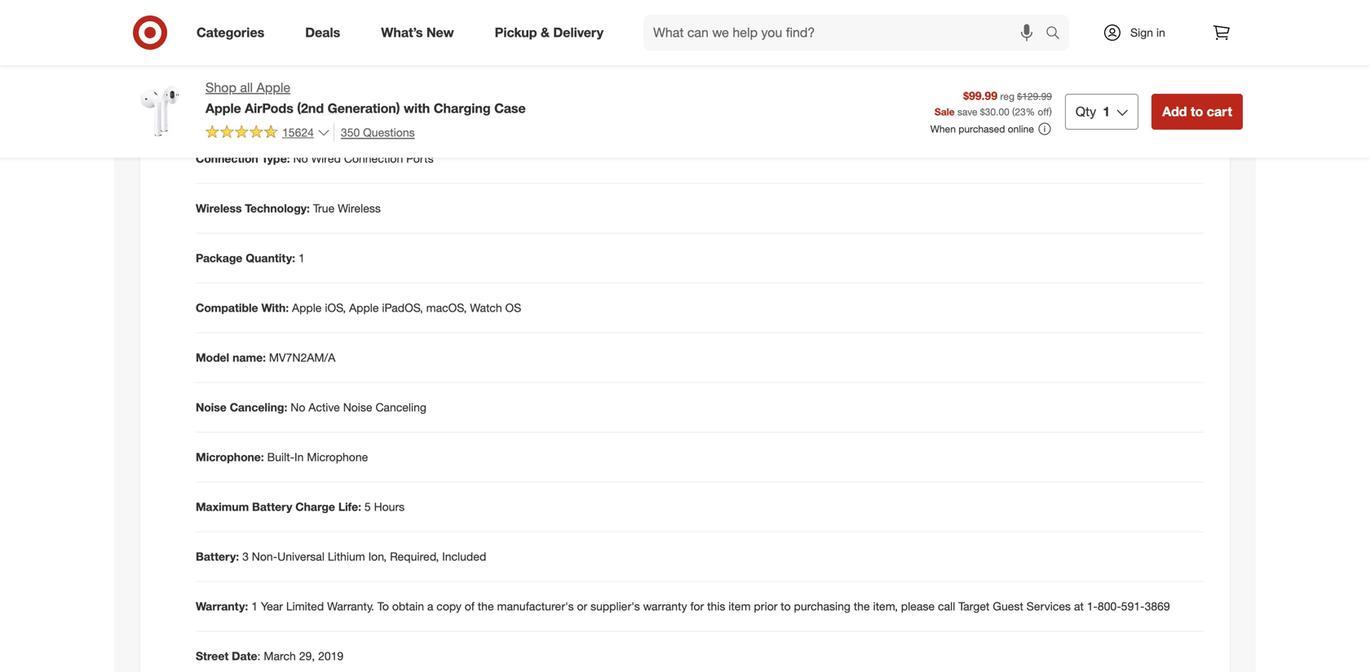 Task type: locate. For each thing, give the bounding box(es) containing it.
noise left canceling:
[[196, 400, 227, 414]]

canceling:
[[230, 400, 287, 414]]

1 for warranty:
[[251, 599, 258, 613]]

model
[[196, 350, 229, 365]]

categories
[[197, 25, 264, 40]]

1 right qty
[[1103, 103, 1110, 119]]

0 horizontal spatial wireless
[[196, 201, 242, 215]]

0 vertical spatial no
[[293, 151, 308, 166]]

15624
[[282, 125, 314, 139]]

copy
[[437, 599, 462, 613]]

wireless right true
[[338, 201, 381, 215]]

no left active
[[291, 400, 305, 414]]

1 vertical spatial no
[[291, 400, 305, 414]]

to inside button
[[1191, 103, 1204, 119]]

quantity:
[[246, 251, 295, 265]]

cart
[[1207, 103, 1233, 119]]

2 connection from the left
[[344, 151, 403, 166]]

wireless up package at the left top of the page
[[196, 201, 242, 215]]

maximum
[[196, 500, 249, 514]]

airpods
[[245, 100, 294, 116]]

connection
[[196, 151, 258, 166], [344, 151, 403, 166]]

charge left the life:
[[296, 500, 335, 514]]

included
[[442, 549, 486, 564]]

charge left time:
[[254, 52, 293, 66]]

1 horizontal spatial charge
[[296, 500, 335, 514]]

apple up airpods
[[257, 80, 291, 95]]

sign
[[1131, 25, 1154, 40]]

warranty.
[[327, 599, 374, 613]]

15
[[330, 52, 342, 66]]

1 horizontal spatial built-
[[333, 102, 360, 116]]

pickup & delivery link
[[481, 15, 624, 51]]

0 vertical spatial to
[[1191, 103, 1204, 119]]

1 right "quantity:"
[[299, 251, 305, 265]]

1 horizontal spatial wireless
[[338, 201, 381, 215]]

built-
[[333, 102, 360, 116], [267, 450, 295, 464]]

What can we help you find? suggestions appear below search field
[[644, 15, 1050, 51]]

minutes
[[345, 52, 386, 66]]

purchased
[[959, 123, 1005, 135]]

battery
[[252, 500, 292, 514]]

350 questions link
[[334, 123, 415, 142]]

to right add
[[1191, 103, 1204, 119]]

this
[[707, 599, 726, 613]]

built- up 'battery'
[[267, 450, 295, 464]]

please
[[901, 599, 935, 613]]

connection down 15624 link
[[196, 151, 258, 166]]

year
[[261, 599, 283, 613]]

1 horizontal spatial noise
[[343, 400, 372, 414]]

no right type:
[[293, 151, 308, 166]]

what's new
[[381, 25, 454, 40]]

model name: mv7n2am/a
[[196, 350, 336, 365]]

the left item,
[[854, 599, 870, 613]]

noise right active
[[343, 400, 372, 414]]

1 left year
[[251, 599, 258, 613]]

0 horizontal spatial connection
[[196, 151, 258, 166]]

1 horizontal spatial to
[[1191, 103, 1204, 119]]

reg
[[1001, 90, 1015, 102]]

no
[[293, 151, 308, 166], [291, 400, 305, 414]]

ion,
[[368, 549, 387, 564]]

connection type: no wired connection ports
[[196, 151, 434, 166]]

apple down shop
[[206, 100, 241, 116]]

name:
[[233, 350, 266, 365]]

for
[[691, 599, 704, 613]]

1 wireless from the left
[[196, 201, 242, 215]]

in up 350 questions 'link'
[[360, 102, 369, 116]]

3869
[[1145, 599, 1170, 613]]

technology:
[[245, 201, 310, 215]]

2 vertical spatial 1
[[251, 599, 258, 613]]

features:
[[260, 102, 310, 116]]

the right of
[[478, 599, 494, 613]]

5
[[365, 500, 371, 514]]

what's
[[381, 25, 423, 40]]

0 vertical spatial in
[[1157, 25, 1166, 40]]

to
[[1191, 103, 1204, 119], [781, 599, 791, 613]]

active
[[309, 400, 340, 414]]

connection down 350 questions 'link'
[[344, 151, 403, 166]]

0 vertical spatial built-
[[333, 102, 360, 116]]

supplier's
[[591, 599, 640, 613]]

0 horizontal spatial to
[[781, 599, 791, 613]]

charging
[[434, 100, 491, 116]]

1 horizontal spatial in
[[1157, 25, 1166, 40]]

$
[[980, 105, 985, 118]]

0 horizontal spatial noise
[[196, 400, 227, 414]]

package quantity: 1
[[196, 251, 305, 265]]

0 vertical spatial charge
[[254, 52, 293, 66]]

add to cart
[[1163, 103, 1233, 119]]

target
[[959, 599, 990, 613]]

1 horizontal spatial the
[[854, 599, 870, 613]]

sign in
[[1131, 25, 1166, 40]]

0 horizontal spatial 1
[[251, 599, 258, 613]]

qty
[[1076, 103, 1097, 119]]

built- up 350 at top left
[[333, 102, 360, 116]]

1
[[1103, 103, 1110, 119], [299, 251, 305, 265], [251, 599, 258, 613]]

2 wireless from the left
[[338, 201, 381, 215]]

0 vertical spatial 1
[[1103, 103, 1110, 119]]

universal
[[277, 549, 325, 564]]

all
[[240, 80, 253, 95]]

guest
[[993, 599, 1024, 613]]

noise
[[196, 400, 227, 414], [343, 400, 372, 414]]

services
[[1027, 599, 1071, 613]]

the
[[478, 599, 494, 613], [854, 599, 870, 613]]

qty 1
[[1076, 103, 1110, 119]]

when purchased online
[[931, 123, 1034, 135]]

non-
[[252, 549, 277, 564]]

&
[[541, 25, 550, 40]]

1 horizontal spatial connection
[[344, 151, 403, 166]]

warranty
[[643, 599, 687, 613]]

1 vertical spatial 1
[[299, 251, 305, 265]]

true
[[313, 201, 335, 215]]

0 horizontal spatial the
[[478, 599, 494, 613]]

1 vertical spatial in
[[360, 102, 369, 116]]

350
[[341, 125, 360, 139]]

1 horizontal spatial 1
[[299, 251, 305, 265]]

image of apple airpods (2nd generation) with charging case image
[[127, 78, 193, 144]]

1 connection from the left
[[196, 151, 258, 166]]

sale
[[935, 105, 955, 118]]

2019
[[318, 649, 344, 663]]

2 horizontal spatial 1
[[1103, 103, 1110, 119]]

ipados,
[[382, 301, 423, 315]]

prior
[[754, 599, 778, 613]]

to right prior on the bottom of the page
[[781, 599, 791, 613]]

search
[[1038, 26, 1078, 42]]

1 vertical spatial charge
[[296, 500, 335, 514]]

)
[[1050, 105, 1052, 118]]

date
[[232, 649, 257, 663]]

wireless
[[196, 201, 242, 215], [338, 201, 381, 215]]

in right sign
[[1157, 25, 1166, 40]]

0 horizontal spatial built-
[[267, 450, 295, 464]]



Task type: describe. For each thing, give the bounding box(es) containing it.
29,
[[299, 649, 315, 663]]

estimated charge time: 15 minutes
[[196, 52, 386, 66]]

type:
[[262, 151, 290, 166]]

wired
[[311, 151, 341, 166]]

1 vertical spatial to
[[781, 599, 791, 613]]

2 the from the left
[[854, 599, 870, 613]]

23
[[1015, 105, 1026, 118]]

manufacturer's
[[497, 599, 574, 613]]

case
[[494, 100, 526, 116]]

electronics features: siri built-in
[[196, 102, 369, 116]]

0 horizontal spatial in
[[360, 102, 369, 116]]

15624 link
[[206, 123, 330, 143]]

a
[[427, 599, 434, 613]]

1-
[[1087, 599, 1098, 613]]

warranty: 1 year limited warranty. to obtain a copy of the manufacturer's or supplier's warranty for this item prior to purchasing the item, please call target guest services at 1-800-591-3869
[[196, 599, 1170, 613]]

in
[[295, 450, 304, 464]]

of
[[465, 599, 475, 613]]

30.00
[[985, 105, 1010, 118]]

pickup & delivery
[[495, 25, 604, 40]]

purchasing
[[794, 599, 851, 613]]

with
[[404, 100, 430, 116]]

macos,
[[426, 301, 467, 315]]

street date : march 29, 2019
[[196, 649, 344, 663]]

$99.99
[[964, 88, 998, 103]]

online
[[1008, 123, 1034, 135]]

warranty:
[[196, 599, 248, 613]]

(
[[1013, 105, 1015, 118]]

shop
[[206, 80, 237, 95]]

march
[[264, 649, 296, 663]]

categories link
[[183, 15, 285, 51]]

add to cart button
[[1152, 94, 1243, 130]]

hours
[[374, 500, 405, 514]]

wireless technology: true wireless
[[196, 201, 381, 215]]

with:
[[261, 301, 289, 315]]

save
[[958, 105, 978, 118]]

0 horizontal spatial charge
[[254, 52, 293, 66]]

3
[[242, 549, 249, 564]]

1 vertical spatial built-
[[267, 450, 295, 464]]

call
[[938, 599, 956, 613]]

new
[[427, 25, 454, 40]]

1 for qty
[[1103, 103, 1110, 119]]

add
[[1163, 103, 1187, 119]]

off
[[1038, 105, 1050, 118]]

ports
[[406, 151, 434, 166]]

apple right ios,
[[349, 301, 379, 315]]

%
[[1026, 105, 1035, 118]]

apple left ios,
[[292, 301, 322, 315]]

591-
[[1122, 599, 1145, 613]]

battery:
[[196, 549, 239, 564]]

search button
[[1038, 15, 1078, 54]]

deals
[[305, 25, 340, 40]]

to
[[377, 599, 389, 613]]

lithium
[[328, 549, 365, 564]]

compatible with: apple ios, apple ipados, macos, watch os
[[196, 301, 521, 315]]

microphone: built-in microphone
[[196, 450, 368, 464]]

microphone
[[307, 450, 368, 464]]

deals link
[[291, 15, 361, 51]]

when
[[931, 123, 956, 135]]

package
[[196, 251, 243, 265]]

800-
[[1098, 599, 1122, 613]]

delivery
[[553, 25, 604, 40]]

2 noise from the left
[[343, 400, 372, 414]]

1 the from the left
[[478, 599, 494, 613]]

compatible
[[196, 301, 258, 315]]

watch
[[470, 301, 502, 315]]

no for wired
[[293, 151, 308, 166]]

shop all apple apple airpods (2nd generation) with charging case
[[206, 80, 526, 116]]

(2nd
[[297, 100, 324, 116]]

time:
[[297, 52, 326, 66]]

1 noise from the left
[[196, 400, 227, 414]]

350 questions
[[341, 125, 415, 139]]

no for active
[[291, 400, 305, 414]]

questions
[[363, 125, 415, 139]]

sign in link
[[1089, 15, 1191, 51]]

obtain
[[392, 599, 424, 613]]

street
[[196, 649, 229, 663]]

estimated
[[196, 52, 251, 66]]

life:
[[338, 500, 361, 514]]

electronics
[[196, 102, 257, 116]]

battery: 3 non-universal lithium ion, required, included
[[196, 549, 486, 564]]

canceling
[[376, 400, 427, 414]]

what's new link
[[367, 15, 475, 51]]

microphone:
[[196, 450, 264, 464]]



Task type: vqa. For each thing, say whether or not it's contained in the screenshot.
'Guest'
yes



